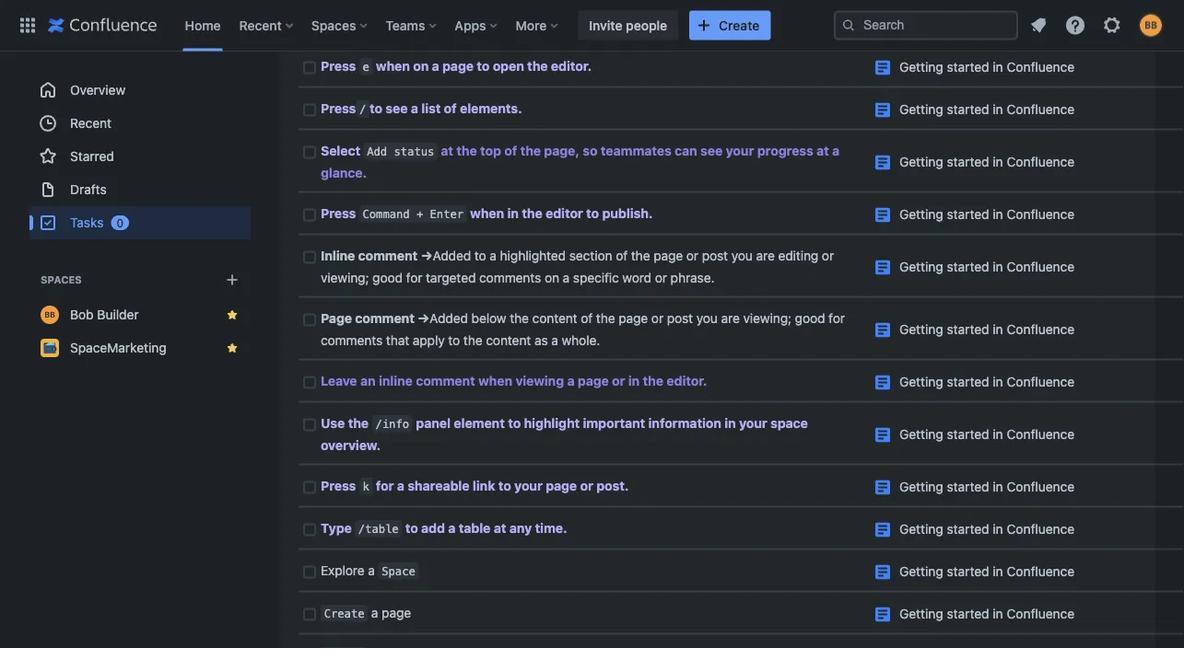 Task type: vqa. For each thing, say whether or not it's contained in the screenshot.
Standard
no



Task type: locate. For each thing, give the bounding box(es) containing it.
page title icon image for space
[[876, 565, 890, 580]]

4 getting started in confluence from the top
[[900, 154, 1075, 169]]

any right table
[[509, 521, 532, 536]]

13 page title icon image from the top
[[876, 608, 890, 623]]

create a page
[[324, 606, 411, 621]]

6 getting started in confluence from the top
[[900, 259, 1075, 274]]

page inside added to a highlighted section of the page or post you are editing or viewing; good for targeted comments on a specific word or phrase.
[[654, 248, 683, 263]]

of right top
[[504, 143, 517, 158]]

3 getting started in confluence link from the top
[[900, 101, 1075, 117]]

5 page title icon image from the top
[[876, 208, 890, 223]]

your right link
[[514, 478, 543, 494]]

recent link
[[29, 107, 251, 140]]

2 press from the top
[[321, 58, 356, 73]]

the down below at left
[[464, 333, 483, 348]]

confluence for k
[[1007, 479, 1075, 494]]

0 vertical spatial comments
[[479, 270, 541, 285]]

0 vertical spatial added
[[433, 248, 471, 263]]

started for /table
[[947, 522, 990, 537]]

7 getting started in confluence link from the top
[[900, 322, 1075, 337]]

at right 'status' at the top left of the page
[[441, 143, 453, 158]]

group
[[29, 74, 251, 240]]

0
[[117, 217, 123, 230]]

5 press from the top
[[321, 478, 356, 494]]

3 started from the top
[[947, 101, 990, 117]]

0 vertical spatial →
[[421, 248, 433, 263]]

added
[[433, 248, 471, 263], [430, 311, 468, 326]]

when left viewing on the bottom of the page
[[478, 373, 513, 388]]

in for 7th page title icon from the top of the page
[[993, 322, 1003, 337]]

1 page title icon image from the top
[[876, 18, 890, 33]]

page down the word
[[619, 311, 648, 326]]

→ up targeted
[[421, 248, 433, 263]]

0 horizontal spatial create
[[324, 607, 365, 621]]

1 vertical spatial editor.
[[667, 373, 707, 388]]

0 horizontal spatial on
[[413, 58, 429, 73]]

see right /
[[386, 100, 408, 116]]

2 getting started in confluence link from the top
[[900, 59, 1075, 74]]

added up targeted
[[433, 248, 471, 263]]

post.
[[597, 478, 629, 494]]

1 press from the top
[[321, 16, 356, 31]]

getting for /info
[[900, 427, 944, 442]]

specific
[[573, 270, 619, 285]]

0 horizontal spatial editor.
[[551, 58, 592, 73]]

9 page title icon image from the top
[[876, 428, 890, 443]]

are inside added below the content of the page or post you are viewing; good for comments that apply to the content as a whole.
[[721, 311, 740, 326]]

0 vertical spatial spaces
[[311, 18, 356, 33]]

1 vertical spatial unstar this space image
[[225, 341, 240, 356]]

comment up the that
[[355, 311, 415, 326]]

panel element to highlight important information in your space overview.
[[321, 416, 811, 453]]

12 page title icon image from the top
[[876, 565, 890, 580]]

8 getting started in confluence link from the top
[[900, 374, 1075, 389]]

getting for space
[[900, 564, 944, 579]]

banner
[[0, 0, 1184, 52]]

content up the "as" at the bottom left of page
[[532, 311, 578, 326]]

starred link
[[29, 140, 251, 173]]

3 getting started in confluence from the top
[[900, 101, 1075, 117]]

0 vertical spatial your
[[726, 143, 754, 158]]

a down global element
[[432, 58, 439, 73]]

the up the information
[[643, 373, 664, 388]]

2 unstar this space image from the top
[[225, 341, 240, 356]]

11 page title icon image from the top
[[876, 523, 890, 538]]

11 getting started in confluence link from the top
[[900, 522, 1075, 537]]

your inside 'panel element to highlight important information in your space overview.'
[[739, 416, 768, 431]]

0 vertical spatial content
[[532, 311, 578, 326]]

0 vertical spatial see
[[386, 100, 408, 116]]

9 confluence from the top
[[1007, 427, 1075, 442]]

unstar this space image for bob builder
[[225, 308, 240, 323]]

press left 'k'
[[321, 478, 356, 494]]

leave
[[321, 373, 357, 388]]

2 getting from the top
[[900, 59, 944, 74]]

you
[[732, 248, 753, 263], [697, 311, 718, 326]]

1 vertical spatial create
[[324, 607, 365, 621]]

11 getting started in confluence from the top
[[900, 522, 1075, 537]]

2 started from the top
[[947, 59, 990, 74]]

to up targeted
[[475, 248, 486, 263]]

for
[[406, 270, 422, 285], [829, 311, 845, 326], [376, 478, 394, 494]]

1 vertical spatial recent
[[70, 116, 112, 131]]

confluence for /
[[1007, 101, 1075, 117]]

any
[[496, 16, 518, 31], [509, 521, 532, 536]]

unstar this space image
[[225, 308, 240, 323], [225, 341, 240, 356]]

of inside added below the content of the page or post you are viewing; good for comments that apply to the content as a whole.
[[581, 311, 593, 326]]

global element
[[11, 0, 834, 51]]

12 confluence from the top
[[1007, 564, 1075, 579]]

2 confluence from the top
[[1007, 59, 1075, 74]]

press for for a shareable link to your page or post.
[[321, 478, 356, 494]]

page left 'post.'
[[546, 478, 577, 494]]

13 getting from the top
[[900, 606, 944, 622]]

top
[[480, 143, 501, 158]]

unstar this space image for spacemarketing
[[225, 341, 240, 356]]

recent up starred
[[70, 116, 112, 131]]

1 vertical spatial viewing;
[[743, 311, 792, 326]]

the right the open
[[527, 58, 548, 73]]

1 vertical spatial on
[[545, 270, 559, 285]]

search image
[[842, 18, 856, 33]]

0 vertical spatial are
[[756, 248, 775, 263]]

0 horizontal spatial spaces
[[41, 274, 82, 286]]

in for page title icon for add status
[[993, 154, 1003, 169]]

confluence for /info
[[1007, 427, 1075, 442]]

1 getting started in confluence from the top
[[900, 17, 1075, 32]]

0 horizontal spatial see
[[386, 100, 408, 116]]

2 page title icon image from the top
[[876, 60, 890, 75]]

added inside added to a highlighted section of the page or post you are editing or viewing; good for targeted comments on a specific word or phrase.
[[433, 248, 471, 263]]

post up phrase.
[[702, 248, 728, 263]]

the inside added to a highlighted section of the page or post you are editing or viewing; good for targeted comments on a specific word or phrase.
[[631, 248, 650, 263]]

can
[[675, 143, 697, 158]]

0 vertical spatial unstar this space image
[[225, 308, 240, 323]]

page
[[446, 16, 477, 31], [443, 58, 474, 73], [654, 248, 683, 263], [619, 311, 648, 326], [578, 373, 609, 388], [546, 478, 577, 494], [382, 606, 411, 621]]

viewing;
[[321, 270, 369, 285], [743, 311, 792, 326]]

comments
[[479, 270, 541, 285], [321, 333, 383, 348]]

1 horizontal spatial viewing;
[[743, 311, 792, 326]]

notification icon image
[[1028, 14, 1050, 36]]

10 getting started in confluence from the top
[[900, 479, 1075, 494]]

0 vertical spatial for
[[406, 270, 422, 285]]

in for page title icon corresponding to /
[[993, 101, 1003, 117]]

2 vertical spatial your
[[514, 478, 543, 494]]

5 getting started in confluence from the top
[[900, 206, 1075, 222]]

10 getting from the top
[[900, 479, 944, 494]]

page title icon image for e
[[876, 60, 890, 75]]

5 confluence from the top
[[1007, 206, 1075, 222]]

post inside added to a highlighted section of the page or post you are editing or viewing; good for targeted comments on a specific word or phrase.
[[702, 248, 728, 263]]

0 vertical spatial good
[[373, 270, 403, 285]]

to right the apply
[[448, 333, 460, 348]]

to
[[376, 16, 389, 31], [477, 58, 490, 73], [370, 100, 383, 116], [586, 205, 599, 221], [475, 248, 486, 263], [448, 333, 460, 348], [508, 416, 521, 431], [498, 478, 511, 494], [405, 521, 418, 536]]

press for to see a list of elements.
[[321, 100, 356, 116]]

1 vertical spatial your
[[739, 416, 768, 431]]

time. right table
[[535, 521, 567, 536]]

1 confluence from the top
[[1007, 17, 1075, 32]]

3 confluence from the top
[[1007, 101, 1075, 117]]

0 horizontal spatial for
[[376, 478, 394, 494]]

you down phrase.
[[697, 311, 718, 326]]

1 vertical spatial →
[[418, 311, 430, 326]]

of up the word
[[616, 248, 628, 263]]

0 horizontal spatial good
[[373, 270, 403, 285]]

create inside the create a page
[[324, 607, 365, 621]]

phrase.
[[671, 270, 715, 285]]

getting started in confluence link for /table
[[900, 522, 1075, 537]]

4 confluence from the top
[[1007, 154, 1075, 169]]

a right progress
[[832, 143, 840, 158]]

0 horizontal spatial comments
[[321, 333, 383, 348]]

to right editor on the left of page
[[586, 205, 599, 221]]

comment down command on the left
[[358, 248, 418, 263]]

11 started from the top
[[947, 522, 990, 537]]

recent
[[239, 18, 282, 33], [70, 116, 112, 131]]

3 press from the top
[[321, 100, 356, 116]]

you left editing
[[732, 248, 753, 263]]

11 confluence from the top
[[1007, 522, 1075, 537]]

create inside "dropdown button"
[[719, 18, 760, 33]]

added for page comment →
[[430, 311, 468, 326]]

create for create
[[719, 18, 760, 33]]

add
[[421, 521, 445, 536]]

to inside 'panel element to highlight important information in your space overview.'
[[508, 416, 521, 431]]

9 getting started in confluence from the top
[[900, 427, 1075, 442]]

0 vertical spatial you
[[732, 248, 753, 263]]

overview
[[70, 82, 126, 98]]

when
[[376, 58, 410, 73], [470, 205, 504, 221], [478, 373, 513, 388]]

press for to create a page at any time.
[[321, 16, 356, 31]]

comment down the apply
[[416, 373, 475, 388]]

see
[[386, 100, 408, 116], [701, 143, 723, 158]]

post
[[702, 248, 728, 263], [667, 311, 693, 326]]

of inside at the top of the page, so teammates can see your progress at a glance.
[[504, 143, 517, 158]]

invite
[[589, 18, 623, 33]]

press left c
[[321, 16, 356, 31]]

page title icon image
[[876, 18, 890, 33], [876, 60, 890, 75], [876, 103, 890, 117], [876, 155, 890, 170], [876, 208, 890, 223], [876, 260, 890, 275], [876, 323, 890, 338], [876, 376, 890, 390], [876, 428, 890, 443], [876, 481, 890, 495], [876, 523, 890, 538], [876, 565, 890, 580], [876, 608, 890, 623]]

type
[[321, 521, 352, 536]]

good inside added below the content of the page or post you are viewing; good for comments that apply to the content as a whole.
[[795, 311, 825, 326]]

0 horizontal spatial viewing;
[[321, 270, 369, 285]]

0 horizontal spatial are
[[721, 311, 740, 326]]

a right 'k'
[[397, 478, 404, 494]]

good down editing
[[795, 311, 825, 326]]

0 horizontal spatial recent
[[70, 116, 112, 131]]

10 page title icon image from the top
[[876, 481, 890, 495]]

0 horizontal spatial post
[[667, 311, 693, 326]]

element
[[454, 416, 505, 431]]

content down below at left
[[486, 333, 531, 348]]

12 started from the top
[[947, 564, 990, 579]]

unstar this space image inside spacemarketing link
[[225, 341, 240, 356]]

page inside added below the content of the page or post you are viewing; good for comments that apply to the content as a whole.
[[619, 311, 648, 326]]

create for create a page
[[324, 607, 365, 621]]

→ for inline comment →
[[421, 248, 433, 263]]

8 getting from the top
[[900, 374, 944, 389]]

a right create
[[435, 16, 443, 31]]

your for panel element to highlight important information in your space overview.
[[739, 416, 768, 431]]

in for 13th page title icon
[[993, 606, 1003, 622]]

the up 'overview.'
[[348, 416, 369, 431]]

10 started from the top
[[947, 479, 990, 494]]

6 confluence from the top
[[1007, 259, 1075, 274]]

getting started in confluence link for /
[[900, 101, 1075, 117]]

of inside added to a highlighted section of the page or post you are editing or viewing; good for targeted comments on a specific word or phrase.
[[616, 248, 628, 263]]

12 getting started in confluence from the top
[[900, 564, 1075, 579]]

list
[[422, 100, 441, 116]]

getting started in confluence for command + enter
[[900, 206, 1075, 222]]

8 started from the top
[[947, 374, 990, 389]]

1 vertical spatial good
[[795, 311, 825, 326]]

0 vertical spatial recent
[[239, 18, 282, 33]]

inline comment →
[[321, 248, 433, 263]]

to left the open
[[477, 58, 490, 73]]

viewing; down editing
[[743, 311, 792, 326]]

unstar this space image inside 'bob builder' link
[[225, 308, 240, 323]]

good down inline comment →
[[373, 270, 403, 285]]

word
[[622, 270, 652, 285]]

started for e
[[947, 59, 990, 74]]

the left editor on the left of page
[[522, 205, 543, 221]]

4 getting from the top
[[900, 154, 944, 169]]

any right apps
[[496, 16, 518, 31]]

5 getting started in confluence link from the top
[[900, 206, 1075, 222]]

comments down page
[[321, 333, 383, 348]]

command
[[363, 207, 410, 221]]

at right progress
[[817, 143, 829, 158]]

to right element
[[508, 416, 521, 431]]

1 horizontal spatial good
[[795, 311, 825, 326]]

appswitcher icon image
[[17, 14, 39, 36]]

viewing; down inline
[[321, 270, 369, 285]]

viewing; inside added below the content of the page or post you are viewing; good for comments that apply to the content as a whole.
[[743, 311, 792, 326]]

press down the glance.
[[321, 205, 356, 221]]

inline
[[379, 373, 413, 388]]

press left /
[[321, 100, 356, 116]]

10 confluence from the top
[[1007, 479, 1075, 494]]

4 getting started in confluence link from the top
[[900, 154, 1075, 169]]

on down highlighted
[[545, 270, 559, 285]]

2 vertical spatial for
[[376, 478, 394, 494]]

1 vertical spatial post
[[667, 311, 693, 326]]

comment
[[358, 248, 418, 263], [355, 311, 415, 326], [416, 373, 475, 388]]

0 vertical spatial any
[[496, 16, 518, 31]]

getting started in confluence for c
[[900, 17, 1075, 32]]

in for page title icon corresponding to /info
[[993, 427, 1003, 442]]

the
[[527, 58, 548, 73], [457, 143, 477, 158], [520, 143, 541, 158], [522, 205, 543, 221], [631, 248, 650, 263], [510, 311, 529, 326], [596, 311, 615, 326], [464, 333, 483, 348], [643, 373, 664, 388], [348, 416, 369, 431]]

1 horizontal spatial see
[[701, 143, 723, 158]]

0 vertical spatial viewing;
[[321, 270, 369, 285]]

in for page title icon corresponding to e
[[993, 59, 1003, 74]]

when right enter
[[470, 205, 504, 221]]

1 horizontal spatial create
[[719, 18, 760, 33]]

0 vertical spatial post
[[702, 248, 728, 263]]

comments down highlighted
[[479, 270, 541, 285]]

when right the e
[[376, 58, 410, 73]]

space
[[771, 416, 808, 431]]

9 getting from the top
[[900, 427, 944, 442]]

or down the word
[[652, 311, 664, 326]]

started for /info
[[947, 427, 990, 442]]

a left the specific
[[563, 270, 570, 285]]

for inside added to a highlighted section of the page or post you are editing or viewing; good for targeted comments on a specific word or phrase.
[[406, 270, 422, 285]]

settings icon image
[[1101, 14, 1124, 36]]

the right below at left
[[510, 311, 529, 326]]

any for table
[[509, 521, 532, 536]]

started for /
[[947, 101, 990, 117]]

invite people
[[589, 18, 667, 33]]

1 vertical spatial any
[[509, 521, 532, 536]]

apply
[[413, 333, 445, 348]]

glance.
[[321, 165, 367, 180]]

2 vertical spatial when
[[478, 373, 513, 388]]

explore
[[321, 563, 365, 578]]

getting started in confluence for k
[[900, 479, 1075, 494]]

1 horizontal spatial on
[[545, 270, 559, 285]]

1 getting started in confluence link from the top
[[900, 17, 1075, 32]]

1 horizontal spatial editor.
[[667, 373, 707, 388]]

getting for /
[[900, 101, 944, 117]]

time.
[[522, 16, 554, 31], [535, 521, 567, 536]]

1 horizontal spatial comments
[[479, 270, 541, 285]]

press left the e
[[321, 58, 356, 73]]

12 getting started in confluence link from the top
[[900, 564, 1075, 579]]

getting started in confluence for /
[[900, 101, 1075, 117]]

1 vertical spatial see
[[701, 143, 723, 158]]

space
[[382, 565, 415, 578]]

on
[[413, 58, 429, 73], [545, 270, 559, 285]]

9 getting started in confluence link from the top
[[900, 427, 1075, 442]]

apps button
[[449, 11, 505, 40]]

page up press e when on a page to open the editor.
[[446, 16, 477, 31]]

are
[[756, 248, 775, 263], [721, 311, 740, 326]]

press k for a shareable link to your page or post.
[[321, 478, 629, 494]]

your left space
[[739, 416, 768, 431]]

9 started from the top
[[947, 427, 990, 442]]

at right table
[[494, 521, 506, 536]]

spaces up bob at the left
[[41, 274, 82, 286]]

a
[[435, 16, 443, 31], [432, 58, 439, 73], [411, 100, 418, 116], [832, 143, 840, 158], [490, 248, 497, 263], [563, 270, 570, 285], [551, 333, 558, 348], [567, 373, 575, 388], [397, 478, 404, 494], [448, 521, 456, 536], [368, 563, 375, 578], [371, 606, 378, 621]]

a right the "as" at the bottom left of page
[[551, 333, 558, 348]]

+
[[417, 207, 423, 221]]

12 getting from the top
[[900, 564, 944, 579]]

1 getting from the top
[[900, 17, 944, 32]]

spaces
[[311, 18, 356, 33], [41, 274, 82, 286]]

4 started from the top
[[947, 154, 990, 169]]

2 getting started in confluence from the top
[[900, 59, 1075, 74]]

a inside at the top of the page, so teammates can see your progress at a glance.
[[832, 143, 840, 158]]

on inside added to a highlighted section of the page or post you are editing or viewing; good for targeted comments on a specific word or phrase.
[[545, 270, 559, 285]]

4 press from the top
[[321, 205, 356, 221]]

status
[[394, 145, 434, 158]]

shareable
[[408, 478, 470, 494]]

page up phrase.
[[654, 248, 683, 263]]

8 getting started in confluence from the top
[[900, 374, 1075, 389]]

1 vertical spatial when
[[470, 205, 504, 221]]

confluence image
[[48, 14, 157, 36], [48, 14, 157, 36]]

on down global element
[[413, 58, 429, 73]]

5 started from the top
[[947, 206, 990, 222]]

getting for add status
[[900, 154, 944, 169]]

getting for e
[[900, 59, 944, 74]]

in inside 'panel element to highlight important information in your space overview.'
[[725, 416, 736, 431]]

4 page title icon image from the top
[[876, 155, 890, 170]]

comment for that
[[355, 311, 415, 326]]

recent right home
[[239, 18, 282, 33]]

k
[[363, 480, 369, 494]]

→ up the apply
[[418, 311, 430, 326]]

1 vertical spatial added
[[430, 311, 468, 326]]

post down phrase.
[[667, 311, 693, 326]]

2 horizontal spatial for
[[829, 311, 845, 326]]

to right c
[[376, 16, 389, 31]]

confluence for /table
[[1007, 522, 1075, 537]]

see right can
[[701, 143, 723, 158]]

1 vertical spatial spaces
[[41, 274, 82, 286]]

a right "add"
[[448, 521, 456, 536]]

11 getting from the top
[[900, 522, 944, 537]]

spaces button
[[306, 11, 375, 40]]

editor. down more popup button
[[551, 58, 592, 73]]

to left "add"
[[405, 521, 418, 536]]

of up whole.
[[581, 311, 593, 326]]

3 getting from the top
[[900, 101, 944, 117]]

press for when in the editor to publish.
[[321, 205, 356, 221]]

your left progress
[[726, 143, 754, 158]]

your
[[726, 143, 754, 158], [739, 416, 768, 431], [514, 478, 543, 494]]

starred
[[70, 149, 114, 164]]

10 getting started in confluence link from the top
[[900, 479, 1075, 494]]

1 vertical spatial content
[[486, 333, 531, 348]]

0 vertical spatial comment
[[358, 248, 418, 263]]

time. up the open
[[522, 16, 554, 31]]

→
[[421, 248, 433, 263], [418, 311, 430, 326]]

confluence
[[1007, 17, 1075, 32], [1007, 59, 1075, 74], [1007, 101, 1075, 117], [1007, 154, 1075, 169], [1007, 206, 1075, 222], [1007, 259, 1075, 274], [1007, 322, 1075, 337], [1007, 374, 1075, 389], [1007, 427, 1075, 442], [1007, 479, 1075, 494], [1007, 522, 1075, 537], [1007, 564, 1075, 579], [1007, 606, 1075, 622]]

0 horizontal spatial you
[[697, 311, 718, 326]]

1 horizontal spatial recent
[[239, 18, 282, 33]]

press e when on a page to open the editor.
[[321, 58, 592, 73]]

1 horizontal spatial spaces
[[311, 18, 356, 33]]

home
[[185, 18, 221, 33]]

1 vertical spatial time.
[[535, 521, 567, 536]]

1 horizontal spatial are
[[756, 248, 775, 263]]

0 vertical spatial create
[[719, 18, 760, 33]]

getting started in confluence for space
[[900, 564, 1075, 579]]

1 started from the top
[[947, 17, 990, 32]]

the up the word
[[631, 248, 650, 263]]

1 horizontal spatial post
[[702, 248, 728, 263]]

editor. up the information
[[667, 373, 707, 388]]

1 vertical spatial comment
[[355, 311, 415, 326]]

5 getting from the top
[[900, 206, 944, 222]]

or right editing
[[822, 248, 834, 263]]

1 unstar this space image from the top
[[225, 308, 240, 323]]

1 vertical spatial comments
[[321, 333, 383, 348]]

0 vertical spatial time.
[[522, 16, 554, 31]]

page title icon image for k
[[876, 481, 890, 495]]

getting started in confluence
[[900, 17, 1075, 32], [900, 59, 1075, 74], [900, 101, 1075, 117], [900, 154, 1075, 169], [900, 206, 1075, 222], [900, 259, 1075, 274], [900, 322, 1075, 337], [900, 374, 1075, 389], [900, 427, 1075, 442], [900, 479, 1075, 494], [900, 522, 1075, 537], [900, 564, 1075, 579], [900, 606, 1075, 622]]

good
[[373, 270, 403, 285], [795, 311, 825, 326]]

added inside added below the content of the page or post you are viewing; good for comments that apply to the content as a whole.
[[430, 311, 468, 326]]

getting started in confluence link for /info
[[900, 427, 1075, 442]]

1 vertical spatial for
[[829, 311, 845, 326]]

spaces left c
[[311, 18, 356, 33]]

added up the apply
[[430, 311, 468, 326]]

1 horizontal spatial content
[[532, 311, 578, 326]]

0 vertical spatial editor.
[[551, 58, 592, 73]]

page
[[321, 311, 352, 326]]

1 vertical spatial you
[[697, 311, 718, 326]]

1 horizontal spatial you
[[732, 248, 753, 263]]

1 vertical spatial are
[[721, 311, 740, 326]]

13 getting started in confluence from the top
[[900, 606, 1075, 622]]

13 getting started in confluence link from the top
[[900, 606, 1075, 622]]

or left 'post.'
[[580, 478, 593, 494]]

3 page title icon image from the top
[[876, 103, 890, 117]]

time. for to add a table at any time.
[[535, 521, 567, 536]]

getting for k
[[900, 479, 944, 494]]

an
[[360, 373, 376, 388]]

1 horizontal spatial for
[[406, 270, 422, 285]]

to right link
[[498, 478, 511, 494]]



Task type: describe. For each thing, give the bounding box(es) containing it.
13 confluence from the top
[[1007, 606, 1075, 622]]

to right /
[[370, 100, 383, 116]]

7 getting started in confluence from the top
[[900, 322, 1075, 337]]

you inside added below the content of the page or post you are viewing; good for comments that apply to the content as a whole.
[[697, 311, 718, 326]]

confluence for add status
[[1007, 154, 1075, 169]]

a right viewing on the bottom of the page
[[567, 373, 575, 388]]

type /table to add a table at any time.
[[321, 521, 567, 536]]

/
[[360, 102, 366, 116]]

more
[[516, 18, 547, 33]]

press c to create a page at any time.
[[321, 16, 554, 31]]

→ for page comment →
[[418, 311, 430, 326]]

as
[[535, 333, 548, 348]]

confluence for e
[[1007, 59, 1075, 74]]

when for comment
[[478, 373, 513, 388]]

6 getting from the top
[[900, 259, 944, 274]]

added below the content of the page or post you are viewing; good for comments that apply to the content as a whole.
[[321, 311, 849, 348]]

0 vertical spatial when
[[376, 58, 410, 73]]

page title icon image for /info
[[876, 428, 890, 443]]

the left page,
[[520, 143, 541, 158]]

getting started in confluence for e
[[900, 59, 1075, 74]]

more button
[[510, 11, 565, 40]]

a left space
[[368, 563, 375, 578]]

leave an inline comment when viewing a page or in the editor.
[[321, 373, 707, 388]]

added to a highlighted section of the page or post you are editing or viewing; good for targeted comments on a specific word or phrase.
[[321, 248, 838, 285]]

progress
[[757, 143, 814, 158]]

at left more
[[480, 16, 493, 31]]

people
[[626, 18, 667, 33]]

viewing
[[516, 373, 564, 388]]

the up whole.
[[596, 311, 615, 326]]

page title icon image for command + enter
[[876, 208, 890, 223]]

0 horizontal spatial content
[[486, 333, 531, 348]]

0 vertical spatial on
[[413, 58, 429, 73]]

inline
[[321, 248, 355, 263]]

good inside added to a highlighted section of the page or post you are editing or viewing; good for targeted comments on a specific word or phrase.
[[373, 270, 403, 285]]

or up phrase.
[[687, 248, 699, 263]]

in for sixth page title icon from the bottom of the page
[[993, 374, 1003, 389]]

highlighted
[[500, 248, 566, 263]]

a left the list at the left top of page
[[411, 100, 418, 116]]

bob builder link
[[29, 299, 251, 332]]

page down apps
[[443, 58, 474, 73]]

getting started in confluence for /table
[[900, 522, 1075, 537]]

to inside added below the content of the page or post you are viewing; good for comments that apply to the content as a whole.
[[448, 333, 460, 348]]

create
[[392, 16, 432, 31]]

getting for c
[[900, 17, 944, 32]]

getting started in confluence link for command + enter
[[900, 206, 1075, 222]]

editing
[[778, 248, 819, 263]]

create button
[[690, 11, 771, 40]]

getting started in confluence link for c
[[900, 17, 1075, 32]]

open
[[493, 58, 524, 73]]

8 page title icon image from the top
[[876, 376, 890, 390]]

in for page title icon associated with space
[[993, 564, 1003, 579]]

add
[[367, 145, 387, 158]]

drafts
[[70, 182, 107, 197]]

e
[[363, 60, 369, 73]]

spacemarketing link
[[29, 332, 251, 365]]

press for when on a page to open the editor.
[[321, 58, 356, 73]]

started for k
[[947, 479, 990, 494]]

spaces inside popup button
[[311, 18, 356, 33]]

press command + enter when in the editor to publish.
[[321, 205, 653, 221]]

recent inside recent popup button
[[239, 18, 282, 33]]

6 getting started in confluence link from the top
[[900, 259, 1075, 274]]

comments inside added to a highlighted section of the page or post you are editing or viewing; good for targeted comments on a specific word or phrase.
[[479, 270, 541, 285]]

teams button
[[380, 11, 444, 40]]

time. for to create a page at any time.
[[522, 16, 554, 31]]

/table
[[358, 523, 399, 536]]

confluence for command + enter
[[1007, 206, 1075, 222]]

teams
[[386, 18, 425, 33]]

or up important
[[612, 373, 625, 388]]

table
[[459, 521, 491, 536]]

teammates
[[601, 143, 672, 158]]

13 started from the top
[[947, 606, 990, 622]]

/info
[[376, 417, 409, 431]]

any for page
[[496, 16, 518, 31]]

confluence for c
[[1007, 17, 1075, 32]]

the left top
[[457, 143, 477, 158]]

7 confluence from the top
[[1007, 322, 1075, 337]]

page,
[[544, 143, 580, 158]]

recent button
[[234, 11, 300, 40]]

in for 8th page title icon from the bottom
[[993, 259, 1003, 274]]

getting started in confluence link for add status
[[900, 154, 1075, 169]]

spacemarketing
[[70, 341, 167, 356]]

a left highlighted
[[490, 248, 497, 263]]

see inside at the top of the page, so teammates can see your progress at a glance.
[[701, 143, 723, 158]]

in for page title icon associated with k
[[993, 479, 1003, 494]]

invite people button
[[578, 11, 679, 40]]

7 getting from the top
[[900, 322, 944, 337]]

are inside added to a highlighted section of the page or post you are editing or viewing; good for targeted comments on a specific word or phrase.
[[756, 248, 775, 263]]

in for page title icon associated with c
[[993, 17, 1003, 32]]

post inside added below the content of the page or post you are viewing; good for comments that apply to the content as a whole.
[[667, 311, 693, 326]]

press / to see a list of elements.
[[321, 100, 522, 116]]

getting for /table
[[900, 522, 944, 537]]

in for page title icon for /table
[[993, 522, 1003, 537]]

started for space
[[947, 564, 990, 579]]

of right the list at the left top of page
[[444, 100, 457, 116]]

bob
[[70, 307, 94, 323]]

Search field
[[834, 11, 1018, 40]]

started for add status
[[947, 154, 990, 169]]

to inside added to a highlighted section of the page or post you are editing or viewing; good for targeted comments on a specific word or phrase.
[[475, 248, 486, 263]]

banner containing home
[[0, 0, 1184, 52]]

page title icon image for /
[[876, 103, 890, 117]]

at the top of the page, so teammates can see your progress at a glance.
[[321, 143, 843, 180]]

8 confluence from the top
[[1007, 374, 1075, 389]]

for inside added below the content of the page or post you are viewing; good for comments that apply to the content as a whole.
[[829, 311, 845, 326]]

tasks
[[70, 215, 104, 230]]

or right the word
[[655, 270, 667, 285]]

7 started from the top
[[947, 322, 990, 337]]

panel
[[416, 416, 451, 431]]

whole.
[[562, 333, 600, 348]]

overview link
[[29, 74, 251, 107]]

when for enter
[[470, 205, 504, 221]]

page title icon image for add status
[[876, 155, 890, 170]]

targeted
[[426, 270, 476, 285]]

page title icon image for c
[[876, 18, 890, 33]]

c
[[363, 17, 369, 31]]

create a space image
[[221, 269, 243, 291]]

important
[[583, 416, 645, 431]]

a down "explore a space"
[[371, 606, 378, 621]]

7 page title icon image from the top
[[876, 323, 890, 338]]

select add status
[[321, 143, 434, 158]]

started for c
[[947, 17, 990, 32]]

drafts link
[[29, 173, 251, 206]]

group containing overview
[[29, 74, 251, 240]]

elements.
[[460, 100, 522, 116]]

link
[[473, 478, 495, 494]]

page title icon image for /table
[[876, 523, 890, 538]]

explore a space
[[321, 563, 415, 578]]

information
[[649, 416, 722, 431]]

you inside added to a highlighted section of the page or post you are editing or viewing; good for targeted comments on a specific word or phrase.
[[732, 248, 753, 263]]

so
[[583, 143, 598, 158]]

home link
[[179, 11, 226, 40]]

use
[[321, 416, 345, 431]]

getting started in confluence for add status
[[900, 154, 1075, 169]]

your for press k for a shareable link to your page or post.
[[514, 478, 543, 494]]

viewing; inside added to a highlighted section of the page or post you are editing or viewing; good for targeted comments on a specific word or phrase.
[[321, 270, 369, 285]]

use the /info
[[321, 416, 409, 431]]

getting for command + enter
[[900, 206, 944, 222]]

6 started from the top
[[947, 259, 990, 274]]

highlight
[[524, 416, 580, 431]]

page down space
[[382, 606, 411, 621]]

recent inside recent link
[[70, 116, 112, 131]]

or inside added below the content of the page or post you are viewing; good for comments that apply to the content as a whole.
[[652, 311, 664, 326]]

started for command + enter
[[947, 206, 990, 222]]

that
[[386, 333, 409, 348]]

6 page title icon image from the top
[[876, 260, 890, 275]]

page down whole.
[[578, 373, 609, 388]]

builder
[[97, 307, 139, 323]]

editor
[[546, 205, 583, 221]]

overview.
[[321, 438, 381, 453]]

bob builder
[[70, 307, 139, 323]]

getting started in confluence for /info
[[900, 427, 1075, 442]]

a inside added below the content of the page or post you are viewing; good for comments that apply to the content as a whole.
[[551, 333, 558, 348]]

in for command + enter page title icon
[[993, 206, 1003, 222]]

help icon image
[[1065, 14, 1087, 36]]

added for inline comment →
[[433, 248, 471, 263]]

section
[[569, 248, 612, 263]]

select
[[321, 143, 361, 158]]

getting started in confluence link for k
[[900, 479, 1075, 494]]

getting started in confluence link for space
[[900, 564, 1075, 579]]

below
[[472, 311, 506, 326]]

getting started in confluence link for e
[[900, 59, 1075, 74]]

comment for good
[[358, 248, 418, 263]]

comments inside added below the content of the page or post you are viewing; good for comments that apply to the content as a whole.
[[321, 333, 383, 348]]

apps
[[455, 18, 486, 33]]

your inside at the top of the page, so teammates can see your progress at a glance.
[[726, 143, 754, 158]]

confluence for space
[[1007, 564, 1075, 579]]

2 vertical spatial comment
[[416, 373, 475, 388]]



